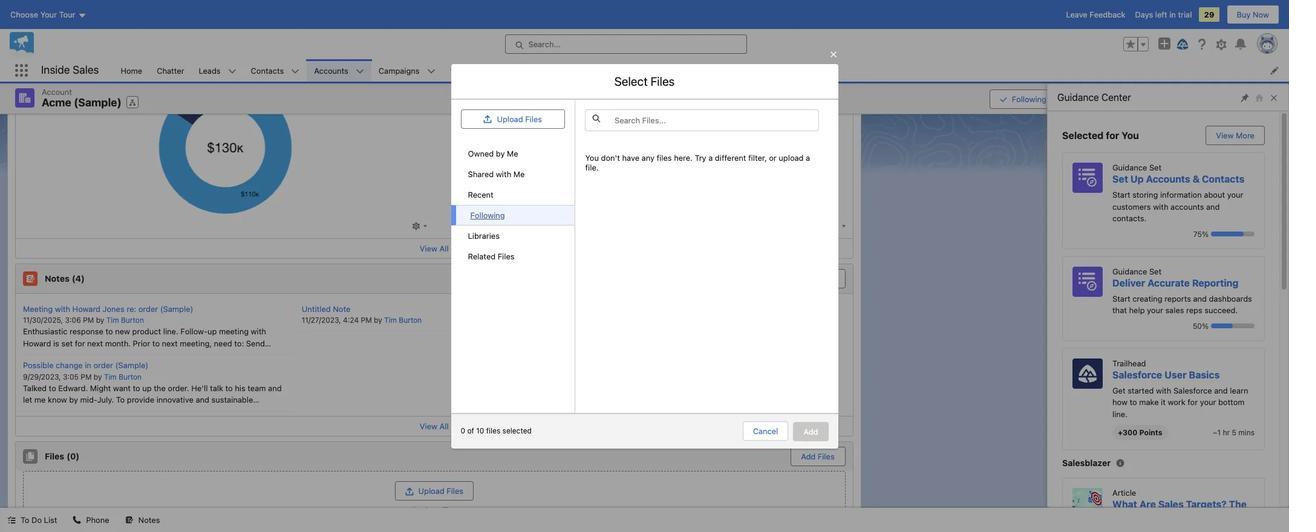 Task type: describe. For each thing, give the bounding box(es) containing it.
1 next from the left
[[87, 339, 103, 348]]

0 of 10 files selected
[[461, 426, 532, 435]]

1 horizontal spatial howard
[[72, 304, 100, 314]]

1 vertical spatial upload files
[[418, 486, 464, 496]]

and down through
[[268, 383, 282, 393]]

untitled
[[302, 304, 331, 314]]

upload files inside button
[[497, 114, 542, 124]]

home link
[[113, 59, 150, 82]]

to up know
[[49, 383, 56, 393]]

call maria tomorrow (sample)
[[547, 66, 655, 75]]

related
[[468, 252, 496, 261]]

your inside trailhead salesforce user basics get started with salesforce and learn how to make it work for your bottom line.
[[1200, 397, 1216, 407]]

order.
[[168, 383, 189, 393]]

set
[[61, 339, 73, 348]]

solutions
[[23, 407, 56, 417]]

upload
[[779, 153, 804, 163]]

2 next from the left
[[162, 339, 178, 348]]

all up * at the left top of page
[[451, 37, 460, 46]]

call
[[547, 66, 560, 75]]

4:24
[[343, 316, 359, 325]]

is
[[53, 339, 59, 348]]

storing
[[1133, 190, 1158, 200]]

following link
[[451, 205, 575, 225]]

your inside guidance set set up accounts & contacts start storing information about your customers with accounts and contacts.
[[1227, 190, 1244, 200]]

to:
[[234, 339, 244, 348]]

tim burton link right 4:24
[[384, 316, 422, 325]]

0 vertical spatial view all link
[[420, 244, 449, 253]]

guidance set deliver accurate reporting start creating reports and dashboards that help your sales reps succeed.
[[1113, 267, 1252, 315]]

0 horizontal spatial howard
[[23, 339, 51, 348]]

files up owned by me link
[[525, 114, 542, 124]]

5
[[1232, 428, 1237, 437]]

people
[[148, 407, 173, 417]]

in for change
[[85, 361, 91, 370]]

contacts inside guidance set set up accounts & contacts start storing information about your customers with accounts and contacts.
[[1202, 174, 1245, 185]]

or drop files
[[412, 505, 457, 515]]

to inside trailhead salesforce user basics get started with salesforce and learn how to make it work for your bottom line.
[[1130, 397, 1137, 407]]

acme (sample)
[[42, 96, 122, 109]]

0 horizontal spatial following
[[470, 210, 505, 220]]

add for add files
[[801, 452, 816, 461]]

1 horizontal spatial the
[[154, 383, 166, 393]]

guidance set set up accounts & contacts start storing information about your customers with accounts and contacts.
[[1113, 163, 1245, 223]]

chatter
[[157, 66, 184, 75]]

or
[[769, 153, 776, 163]]

filter,
[[748, 153, 767, 163]]

+300 points
[[1118, 428, 1163, 437]]

following inside button
[[1012, 94, 1047, 104]]

for inside meeting with howard jones re: order (sample) 11/30/2025, 3:06 pm by tim burton enthusiastic response to new product line. follow-up meeting with howard is set for next month. prior to next meeting, need to: send proposal to howard's team make adjustments to demo do run through with anne and jason
[[75, 339, 85, 348]]

by for influence by campaign
[[59, 17, 68, 27]]

all opportunities for influence by campaign type
[[451, 37, 512, 46]]

with down owned by me link
[[496, 169, 511, 179]]

up inside meeting with howard jones re: order (sample) 11/30/2025, 3:06 pm by tim burton enthusiastic response to new product line. follow-up meeting with howard is set for next month. prior to next meeting, need to: send proposal to howard's team make adjustments to demo do run through with anne and jason
[[208, 327, 217, 336]]

note
[[333, 304, 351, 314]]

for inside trailhead salesforce user basics get started with salesforce and learn how to make it work for your bottom line.
[[1188, 397, 1198, 407]]

run
[[237, 350, 249, 360]]

start inside guidance set set up accounts & contacts start storing information about your customers with accounts and contacts.
[[1113, 190, 1131, 200]]

(4)
[[72, 273, 85, 284]]

view left the related at the left top of the page
[[420, 244, 437, 253]]

view more button
[[1206, 126, 1265, 145]]

campaigns list item
[[371, 59, 443, 82]]

jones
[[103, 304, 124, 314]]

view account hierarchy
[[1079, 94, 1167, 104]]

tim burton link for and
[[104, 372, 142, 381]]

guidance for guidance center
[[1058, 92, 1099, 103]]

*
[[450, 66, 453, 75]]

campaign for influence by campaign
[[70, 17, 107, 27]]

by up might
[[94, 372, 102, 381]]

help
[[1129, 306, 1145, 315]]

provide
[[127, 395, 154, 405]]

~1 hr 5 mins
[[1213, 428, 1255, 437]]

might
[[90, 383, 111, 393]]

know
[[48, 395, 67, 405]]

0 horizontal spatial account
[[42, 87, 72, 97]]

about
[[1204, 190, 1225, 200]]

owned by me
[[468, 149, 518, 158]]

select files
[[614, 74, 675, 88]]

and inside guidance set set up accounts & contacts start storing information about your customers with accounts and contacts.
[[1206, 202, 1220, 211]]

days
[[1135, 10, 1153, 19]]

set for deliver
[[1149, 267, 1162, 276]]

teams
[[1113, 521, 1143, 532]]

search...
[[528, 39, 561, 49]]

2 vertical spatial files
[[442, 505, 457, 515]]

user
[[1165, 369, 1187, 380]]

in for left
[[1170, 10, 1176, 19]]

(sample) right acme
[[74, 96, 122, 109]]

0 horizontal spatial upload
[[418, 486, 445, 496]]

to left new
[[106, 327, 113, 336]]

more
[[1236, 131, 1255, 140]]

11/27/2023,
[[302, 316, 341, 325]]

hierarchy
[[1132, 94, 1167, 104]]

all opportunities for influence by campaign
[[32, 37, 94, 46]]

accounts link
[[307, 59, 356, 82]]

file.
[[585, 163, 598, 172]]

2 horizontal spatial the
[[203, 407, 215, 417]]

related files
[[468, 252, 515, 261]]

Search Files... search field
[[585, 109, 819, 131]]

to down the "meeting,"
[[192, 350, 200, 360]]

with up 3:06
[[55, 304, 70, 314]]

text default image for to do list
[[7, 516, 16, 525]]

with up the "send"
[[251, 327, 266, 336]]

3:06
[[65, 316, 81, 325]]

text default image for notes
[[125, 516, 133, 525]]

feedback
[[1090, 10, 1126, 19]]

contacts list item
[[244, 59, 307, 82]]

shared
[[468, 169, 494, 179]]

up inside 'possible change in order (sample) 9/29/2023, 3:05 pm by tim burton talked to edward. might want to up the order. he'll talk to his team and let me know by mid-july. to provide innovative and sustainable solutions that improve the lives of people around the world.'
[[142, 383, 152, 393]]

0 horizontal spatial sales
[[73, 64, 99, 76]]

call maria tomorrow (sample) link
[[533, 59, 655, 82]]

lives
[[120, 407, 137, 417]]

you inside you don't have any files here. try a different filter, or upload a file.
[[585, 153, 599, 163]]

to inside 'possible change in order (sample) 9/29/2023, 3:05 pm by tim burton talked to edward. might want to up the order. he'll talk to his team and let me know by mid-july. to provide innovative and sustainable solutions that improve the lives of people around the world.'
[[116, 395, 125, 405]]

list containing home
[[113, 59, 1289, 82]]

&
[[1193, 174, 1200, 185]]

tim burton link for set
[[106, 316, 144, 325]]

by for influence by campaign type
[[477, 17, 487, 27]]

set for set
[[1149, 163, 1162, 172]]

view left more
[[1216, 131, 1234, 140]]

trailhead
[[1113, 358, 1146, 368]]

leave feedback
[[1066, 10, 1126, 19]]

following button
[[990, 89, 1057, 109]]

reports
[[1165, 294, 1191, 303]]

and down he'll at the left
[[196, 395, 209, 405]]

1 horizontal spatial sales
[[1159, 499, 1184, 510]]

* link
[[443, 59, 506, 82]]

view more
[[1216, 131, 1255, 140]]

meeting
[[23, 304, 53, 314]]

deliver
[[1113, 277, 1145, 288]]

pm inside 'possible change in order (sample) 9/29/2023, 3:05 pm by tim burton talked to edward. might want to up the order. he'll talk to his team and let me know by mid-july. to provide innovative and sustainable solutions that improve the lives of people around the world.'
[[81, 372, 92, 381]]

upload files button
[[461, 109, 565, 129]]

view left center
[[1079, 94, 1097, 104]]

1 vertical spatial view all link
[[16, 416, 853, 436]]

contacts inside list item
[[251, 66, 284, 75]]

line. for jones
[[163, 327, 178, 336]]

selected
[[1062, 130, 1104, 141]]

meeting
[[219, 327, 249, 336]]

leads link
[[192, 59, 228, 82]]

product
[[132, 327, 161, 336]]

all up inside
[[32, 37, 41, 46]]

influence for influence by campaign
[[23, 17, 57, 27]]

that inside guidance set deliver accurate reporting start creating reports and dashboards that help your sales reps succeed.
[[1113, 306, 1127, 315]]

succeed.
[[1205, 306, 1238, 315]]

set up accounts & contacts button
[[1113, 174, 1245, 185]]

send
[[246, 339, 265, 348]]

delete button
[[1211, 89, 1255, 109]]

team inside meeting with howard jones re: order (sample) 11/30/2025, 3:06 pm by tim burton enthusiastic response to new product line. follow-up meeting with howard is set for next month. prior to next meeting, need to: send proposal to howard's team make adjustments to demo do run through with anne and jason
[[103, 350, 121, 360]]

improve
[[75, 407, 104, 417]]

mid-
[[80, 395, 97, 405]]

dashboards
[[1209, 294, 1252, 303]]

team inside 'possible change in order (sample) 9/29/2023, 3:05 pm by tim burton talked to edward. might want to up the order. he'll talk to his team and let me know by mid-july. to provide innovative and sustainable solutions that improve the lives of people around the world.'
[[248, 383, 266, 393]]

you don't have any files here. try a different filter, or upload a file.
[[585, 153, 810, 172]]

tim inside 'possible change in order (sample) 9/29/2023, 3:05 pm by tim burton talked to edward. might want to up the order. he'll talk to his team and let me know by mid-july. to provide innovative and sustainable solutions that improve the lives of people around the world.'
[[104, 372, 117, 381]]

29
[[1204, 10, 1215, 19]]

influence by campaign
[[23, 17, 107, 27]]

add files button
[[791, 447, 844, 466]]

view all for bottom view all link
[[420, 421, 449, 431]]

with down proposal
[[23, 362, 38, 372]]

me for shared with me
[[514, 169, 525, 179]]

untitled note 11/27/2023, 4:24 pm by tim burton
[[302, 304, 422, 325]]

2 a from the left
[[806, 153, 810, 163]]

trailhead salesforce user basics get started with salesforce and learn how to make it work for your bottom line.
[[1113, 358, 1248, 419]]

inside
[[41, 64, 70, 76]]

text default image
[[73, 516, 81, 525]]

and inside trailhead salesforce user basics get started with salesforce and learn how to make it work for your bottom line.
[[1214, 386, 1228, 395]]

all left 0
[[440, 421, 449, 431]]

files down libraries link
[[498, 252, 515, 261]]



Task type: locate. For each thing, give the bounding box(es) containing it.
accurate
[[1148, 277, 1190, 288]]

his
[[235, 383, 245, 393]]

2 progress bar progress bar from the top
[[1211, 324, 1255, 329]]

burton right 4:24
[[399, 316, 422, 325]]

1 horizontal spatial to
[[116, 395, 125, 405]]

leads list item
[[192, 59, 244, 82]]

files up or drop files
[[447, 486, 464, 496]]

0 vertical spatial upload
[[497, 114, 523, 124]]

burton up "want"
[[119, 372, 142, 381]]

recent
[[468, 190, 494, 199]]

basics
[[1189, 369, 1220, 380]]

and up the reps
[[1193, 294, 1207, 303]]

all opportunities button up home
[[23, 32, 245, 50]]

0 vertical spatial files
[[656, 153, 672, 163]]

add down add button on the bottom right
[[801, 452, 816, 461]]

campaign for influence by campaign type
[[489, 17, 526, 27]]

0 horizontal spatial notes
[[45, 273, 69, 284]]

2 progress bar image from the top
[[1211, 324, 1233, 329]]

set
[[1149, 163, 1162, 172], [1113, 174, 1128, 185], [1149, 267, 1162, 276]]

pm inside meeting with howard jones re: order (sample) 11/30/2025, 3:06 pm by tim burton enthusiastic response to new product line. follow-up meeting with howard is set for next month. prior to next meeting, need to: send proposal to howard's team make adjustments to demo do run through with anne and jason
[[83, 316, 94, 325]]

any
[[641, 153, 654, 163]]

a right try
[[708, 153, 713, 163]]

2 vertical spatial guidance
[[1113, 267, 1147, 276]]

0 horizontal spatial your
[[1147, 306, 1163, 315]]

accounts inside guidance set set up accounts & contacts start storing information about your customers with accounts and contacts.
[[1146, 174, 1191, 185]]

to left "list"
[[21, 515, 29, 525]]

0 vertical spatial in
[[1170, 10, 1176, 19]]

0 vertical spatial accounts
[[314, 66, 348, 75]]

0 horizontal spatial that
[[58, 407, 73, 417]]

0 horizontal spatial to
[[21, 515, 29, 525]]

view all for topmost view all link
[[420, 244, 449, 253]]

by down the edward.
[[69, 395, 78, 405]]

home
[[121, 66, 142, 75]]

1 view all from the top
[[420, 244, 449, 253]]

view left 0
[[420, 421, 437, 431]]

the left the world.
[[203, 407, 215, 417]]

or
[[412, 505, 421, 515]]

add up add files button
[[804, 427, 818, 437]]

upload inside button
[[497, 114, 523, 124]]

1 horizontal spatial up
[[208, 327, 217, 336]]

account left the hierarchy
[[1099, 94, 1129, 104]]

2 opportunities from the left
[[462, 37, 512, 46]]

0 horizontal spatial influence
[[23, 17, 57, 27]]

(sample) up follow-
[[160, 304, 193, 314]]

campaign left type
[[489, 17, 526, 27]]

delete
[[1221, 94, 1245, 104]]

0 vertical spatial that
[[1113, 306, 1127, 315]]

view all left the related at the left top of the page
[[420, 244, 449, 253]]

1 horizontal spatial you
[[1122, 130, 1139, 141]]

0 horizontal spatial next
[[87, 339, 103, 348]]

with inside guidance set set up accounts & contacts start storing information about your customers with accounts and contacts.
[[1153, 202, 1169, 211]]

influence for influence by campaign type
[[442, 17, 475, 27]]

tim burton link
[[106, 316, 144, 325], [384, 316, 422, 325], [104, 372, 142, 381]]

0 horizontal spatial accounts
[[314, 66, 348, 75]]

selected
[[503, 426, 532, 435]]

by
[[59, 17, 68, 27], [477, 17, 487, 27]]

with up it
[[1156, 386, 1172, 395]]

with down storing
[[1153, 202, 1169, 211]]

burton down re:
[[121, 316, 144, 325]]

0 horizontal spatial line.
[[163, 327, 178, 336]]

to inside button
[[21, 515, 29, 525]]

text default image
[[7, 516, 16, 525], [125, 516, 133, 525]]

0 horizontal spatial files
[[442, 505, 457, 515]]

start down deliver
[[1113, 294, 1131, 303]]

in down howard's
[[85, 361, 91, 370]]

tim
[[106, 316, 119, 325], [384, 316, 397, 325], [104, 372, 117, 381]]

mins
[[1239, 428, 1255, 437]]

all left the related at the left top of the page
[[440, 244, 449, 253]]

1 horizontal spatial order
[[138, 304, 158, 314]]

tim down the jones
[[106, 316, 119, 325]]

0 of 10 files selected status
[[461, 422, 532, 435]]

howard's
[[67, 350, 101, 360]]

all opportunities button for influence by campaign type
[[442, 32, 664, 50]]

1 vertical spatial line.
[[1113, 409, 1128, 419]]

1 vertical spatial files
[[486, 426, 500, 435]]

your inside guidance set deliver accurate reporting start creating reports and dashboards that help your sales reps succeed.
[[1147, 306, 1163, 315]]

that inside 'possible change in order (sample) 9/29/2023, 3:05 pm by tim burton talked to edward. might want to up the order. he'll talk to his team and let me know by mid-july. to provide innovative and sustainable solutions that improve the lives of people around the world.'
[[58, 407, 73, 417]]

progress bar progress bar
[[1211, 232, 1255, 237], [1211, 324, 1255, 329]]

set inside guidance set deliver accurate reporting start creating reports and dashboards that help your sales reps succeed.
[[1149, 267, 1162, 276]]

set left up
[[1113, 174, 1128, 185]]

salesforce
[[1113, 369, 1162, 380], [1174, 386, 1212, 395]]

for up howard's
[[75, 339, 85, 348]]

files right select
[[651, 74, 675, 88]]

view all
[[420, 244, 449, 253], [420, 421, 449, 431]]

files down add button on the bottom right
[[818, 452, 835, 461]]

tim inside meeting with howard jones re: order (sample) 11/30/2025, 3:06 pm by tim burton enthusiastic response to new product line. follow-up meeting with howard is set for next month. prior to next meeting, need to: send proposal to howard's team make adjustments to demo do run through with anne and jason
[[106, 316, 119, 325]]

1 vertical spatial notes
[[138, 515, 160, 525]]

0 horizontal spatial you
[[585, 153, 599, 163]]

0 horizontal spatial the
[[106, 407, 118, 417]]

contacts link
[[244, 59, 291, 82]]

innovative
[[157, 395, 194, 405]]

accounts inside list item
[[314, 66, 348, 75]]

burton inside 'possible change in order (sample) 9/29/2023, 3:05 pm by tim burton talked to edward. might want to up the order. he'll talk to his team and let me know by mid-july. to provide innovative and sustainable solutions that improve the lives of people around the world.'
[[119, 372, 142, 381]]

re:
[[127, 304, 136, 314]]

by
[[496, 149, 505, 158], [96, 316, 104, 325], [374, 316, 382, 325], [94, 372, 102, 381], [69, 395, 78, 405]]

proposal
[[23, 350, 55, 360]]

2 influence from the left
[[442, 17, 475, 27]]

1 horizontal spatial all opportunities
[[451, 37, 512, 46]]

guidance up up
[[1113, 163, 1147, 172]]

(sample) inside "link"
[[622, 66, 655, 75]]

1 horizontal spatial influence
[[442, 17, 475, 27]]

pm right 4:24
[[361, 316, 372, 325]]

1 horizontal spatial text default image
[[125, 516, 133, 525]]

and down about
[[1206, 202, 1220, 211]]

files
[[651, 74, 675, 88], [525, 114, 542, 124], [498, 252, 515, 261], [45, 451, 64, 461], [818, 452, 835, 461], [447, 486, 464, 496]]

1 horizontal spatial your
[[1200, 397, 1216, 407]]

files right 10
[[486, 426, 500, 435]]

all opportunities
[[32, 37, 94, 46], [451, 37, 512, 46]]

do left run
[[225, 350, 235, 360]]

in inside 'possible change in order (sample) 9/29/2023, 3:05 pm by tim burton talked to edward. might want to up the order. he'll talk to his team and let me know by mid-july. to provide innovative and sustainable solutions that improve the lives of people around the world.'
[[85, 361, 91, 370]]

progress bar progress bar for set up accounts & contacts
[[1211, 232, 1255, 237]]

1 by from the left
[[59, 17, 68, 27]]

0 horizontal spatial team
[[103, 350, 121, 360]]

to up provide
[[133, 383, 140, 393]]

of
[[139, 407, 146, 417], [467, 426, 474, 435]]

2 start from the top
[[1113, 294, 1131, 303]]

howard up proposal
[[23, 339, 51, 348]]

1 horizontal spatial do
[[225, 350, 235, 360]]

contacts
[[251, 66, 284, 75], [1202, 174, 1245, 185]]

secret
[[1113, 510, 1143, 521]]

notes for notes (4)
[[45, 273, 69, 284]]

response
[[70, 327, 103, 336]]

1 start from the top
[[1113, 190, 1131, 200]]

1 vertical spatial of
[[467, 426, 474, 435]]

group
[[1124, 37, 1149, 51]]

to right prior
[[152, 339, 160, 348]]

all opportunities button for influence by campaign
[[23, 32, 245, 50]]

leave
[[1066, 10, 1088, 19]]

to down "want"
[[116, 395, 125, 405]]

1 horizontal spatial that
[[1113, 306, 1127, 315]]

line. inside meeting with howard jones re: order (sample) 11/30/2025, 3:06 pm by tim burton enthusiastic response to new product line. follow-up meeting with howard is set for next month. prior to next meeting, need to: send proposal to howard's team make adjustments to demo do run through with anne and jason
[[163, 327, 178, 336]]

2 view all from the top
[[420, 421, 449, 431]]

~1
[[1213, 428, 1221, 437]]

you down view account hierarchy button
[[1122, 130, 1139, 141]]

account down inside
[[42, 87, 72, 97]]

work
[[1168, 397, 1186, 407]]

accounts
[[314, 66, 348, 75], [1146, 174, 1191, 185]]

progress bar progress bar right 75%
[[1211, 232, 1255, 237]]

next down the response
[[87, 339, 103, 348]]

opportunities down influence by campaign on the left top
[[43, 37, 94, 46]]

pm up the response
[[83, 316, 94, 325]]

start
[[1113, 190, 1131, 200], [1113, 294, 1131, 303]]

get
[[1113, 386, 1126, 395]]

notes (4)
[[45, 273, 85, 284]]

1 vertical spatial accounts
[[1146, 174, 1191, 185]]

1 all opportunities from the left
[[32, 37, 94, 46]]

1 vertical spatial add
[[801, 452, 816, 461]]

with inside trailhead salesforce user basics get started with salesforce and learn how to make it work for your bottom line.
[[1156, 386, 1172, 395]]

started
[[1128, 386, 1154, 395]]

0 vertical spatial howard
[[72, 304, 100, 314]]

to left his
[[225, 383, 233, 393]]

tim burton link up "want"
[[104, 372, 142, 381]]

text default image left to do list
[[7, 516, 16, 525]]

buy
[[1237, 10, 1251, 19]]

upload up drop
[[418, 486, 445, 496]]

1 horizontal spatial following
[[1012, 94, 1047, 104]]

0 vertical spatial you
[[1122, 130, 1139, 141]]

salesblazer
[[1062, 458, 1111, 468]]

campaigns link
[[371, 59, 427, 82]]

shared with me
[[468, 169, 525, 179]]

files left '(0)'
[[45, 451, 64, 461]]

start inside guidance set deliver accurate reporting start creating reports and dashboards that help your sales reps succeed.
[[1113, 294, 1131, 303]]

1 vertical spatial do
[[32, 515, 42, 525]]

up up need at the left bottom of page
[[208, 327, 217, 336]]

by inside untitled note 11/27/2023, 4:24 pm by tim burton
[[374, 316, 382, 325]]

opportunities down influence by campaign type in the left of the page
[[462, 37, 512, 46]]

0 horizontal spatial do
[[32, 515, 42, 525]]

0 vertical spatial set
[[1149, 163, 1162, 172]]

0 horizontal spatial a
[[708, 153, 713, 163]]

1 vertical spatial set
[[1113, 174, 1128, 185]]

9/29/2023,
[[23, 372, 61, 381]]

1 vertical spatial following
[[470, 210, 505, 220]]

tim inside untitled note 11/27/2023, 4:24 pm by tim burton
[[384, 316, 397, 325]]

progress bar image for deliver accurate reporting
[[1211, 324, 1233, 329]]

add button
[[793, 422, 829, 442]]

up
[[208, 327, 217, 336], [142, 383, 152, 393]]

0 vertical spatial salesforce
[[1113, 369, 1162, 380]]

1 vertical spatial up
[[142, 383, 152, 393]]

notes left (4)
[[45, 273, 69, 284]]

1 vertical spatial progress bar progress bar
[[1211, 324, 1255, 329]]

burton
[[121, 316, 144, 325], [399, 316, 422, 325], [119, 372, 142, 381]]

view all left 0
[[420, 421, 449, 431]]

to
[[116, 395, 125, 405], [21, 515, 29, 525]]

text default image inside notes button
[[125, 516, 133, 525]]

1 horizontal spatial of
[[467, 426, 474, 435]]

guidance inside guidance set set up accounts & contacts start storing information about your customers with accounts and contacts.
[[1113, 163, 1147, 172]]

by up inside sales
[[59, 17, 68, 27]]

* list item
[[443, 59, 533, 82]]

2 all opportunities from the left
[[451, 37, 512, 46]]

1 campaign from the left
[[70, 17, 107, 27]]

order inside 'possible change in order (sample) 9/29/2023, 3:05 pm by tim burton talked to edward. might want to up the order. he'll talk to his team and let me know by mid-july. to provide innovative and sustainable solutions that improve the lives of people around the world.'
[[93, 361, 113, 370]]

now
[[1253, 10, 1269, 19]]

influence
[[23, 17, 57, 27], [442, 17, 475, 27]]

do inside button
[[32, 515, 42, 525]]

phone button
[[66, 508, 117, 532]]

guidance inside guidance set deliver accurate reporting start creating reports and dashboards that help your sales reps succeed.
[[1113, 267, 1147, 276]]

0 vertical spatial upload files
[[497, 114, 542, 124]]

1 vertical spatial team
[[248, 383, 266, 393]]

order inside meeting with howard jones re: order (sample) 11/30/2025, 3:06 pm by tim burton enthusiastic response to new product line. follow-up meeting with howard is set for next month. prior to next meeting, need to: send proposal to howard's team make adjustments to demo do run through with anne and jason
[[138, 304, 158, 314]]

0 vertical spatial following
[[1012, 94, 1047, 104]]

1 vertical spatial salesforce
[[1174, 386, 1212, 395]]

1 horizontal spatial contacts
[[1202, 174, 1245, 185]]

0 horizontal spatial by
[[59, 17, 68, 27]]

accounts up information
[[1146, 174, 1191, 185]]

(0)
[[67, 451, 79, 461]]

1 vertical spatial in
[[85, 361, 91, 370]]

2 text default image from the left
[[125, 516, 133, 525]]

progress bar image down succeed.
[[1211, 324, 1233, 329]]

and up bottom
[[1214, 386, 1228, 395]]

2 horizontal spatial for
[[1188, 397, 1198, 407]]

0 horizontal spatial up
[[142, 383, 152, 393]]

line. for basics
[[1113, 409, 1128, 419]]

of inside status
[[467, 426, 474, 435]]

by right 4:24
[[374, 316, 382, 325]]

anne
[[40, 362, 59, 372]]

progress bar progress bar for deliver accurate reporting
[[1211, 324, 1255, 329]]

line. down how
[[1113, 409, 1128, 419]]

libraries
[[468, 231, 500, 241]]

your down creating
[[1147, 306, 1163, 315]]

next up adjustments
[[162, 339, 178, 348]]

line. inside trailhead salesforce user basics get started with salesforce and learn how to make it work for your bottom line.
[[1113, 409, 1128, 419]]

1 text default image from the left
[[7, 516, 16, 525]]

opportunities for influence by campaign
[[43, 37, 94, 46]]

your left bottom
[[1200, 397, 1216, 407]]

1 vertical spatial view all
[[420, 421, 449, 431]]

by inside meeting with howard jones re: order (sample) 11/30/2025, 3:06 pm by tim burton enthusiastic response to new product line. follow-up meeting with howard is set for next month. prior to next meeting, need to: send proposal to howard's team make adjustments to demo do run through with anne and jason
[[96, 316, 104, 325]]

1 horizontal spatial files
[[486, 426, 500, 435]]

notes right phone
[[138, 515, 160, 525]]

meeting with howard jones re: order (sample) 11/30/2025, 3:06 pm by tim burton enthusiastic response to new product line. follow-up meeting with howard is set for next month. prior to next meeting, need to: send proposal to howard's team make adjustments to demo do run through with anne and jason
[[23, 304, 280, 372]]

and inside meeting with howard jones re: order (sample) 11/30/2025, 3:06 pm by tim burton enthusiastic response to new product line. follow-up meeting with howard is set for next month. prior to next meeting, need to: send proposal to howard's team make adjustments to demo do run through with anne and jason
[[61, 362, 75, 372]]

1 vertical spatial you
[[585, 153, 599, 163]]

files inside you don't have any files here. try a different filter, or upload a file.
[[656, 153, 672, 163]]

0 vertical spatial me
[[507, 149, 518, 158]]

notes
[[45, 273, 69, 284], [138, 515, 160, 525]]

2 vertical spatial your
[[1200, 397, 1216, 407]]

2 all opportunities button from the left
[[442, 32, 664, 50]]

call maria tomorrow (sample) list item
[[533, 59, 679, 82]]

add for add
[[804, 427, 818, 437]]

upload files up or drop files
[[418, 486, 464, 496]]

0 horizontal spatial opportunities
[[43, 37, 94, 46]]

quota-
[[1158, 510, 1191, 521]]

by inside owned by me link
[[496, 149, 505, 158]]

all opportunities down influence by campaign type in the left of the page
[[451, 37, 512, 46]]

0 vertical spatial progress bar progress bar
[[1211, 232, 1255, 237]]

me up shared with me link
[[507, 149, 518, 158]]

progress bar image for set up accounts & contacts
[[1211, 232, 1244, 237]]

notes button
[[118, 508, 167, 532]]

1 vertical spatial me
[[514, 169, 525, 179]]

to do list button
[[0, 508, 64, 532]]

1 vertical spatial to
[[21, 515, 29, 525]]

2 vertical spatial set
[[1149, 267, 1162, 276]]

opportunities for influence by campaign type
[[462, 37, 512, 46]]

notes for notes
[[138, 515, 160, 525]]

need
[[214, 339, 232, 348]]

1 horizontal spatial for
[[1106, 130, 1119, 141]]

progress bar image
[[1211, 232, 1244, 237], [1211, 324, 1233, 329]]

to inside article what are sales targets? the secret to quota-hitting sales teams
[[1146, 510, 1155, 521]]

0 vertical spatial progress bar image
[[1211, 232, 1244, 237]]

1 horizontal spatial accounts
[[1146, 174, 1191, 185]]

0 horizontal spatial for
[[75, 339, 85, 348]]

3:05
[[63, 372, 79, 381]]

sales right "hitting"
[[1225, 510, 1250, 521]]

text default image inside "to do list" button
[[7, 516, 16, 525]]

1 vertical spatial progress bar image
[[1211, 324, 1233, 329]]

1 horizontal spatial a
[[806, 153, 810, 163]]

change
[[56, 361, 83, 370]]

0 vertical spatial guidance
[[1058, 92, 1099, 103]]

2 by from the left
[[477, 17, 487, 27]]

to down is
[[57, 350, 64, 360]]

progress bar progress bar down succeed.
[[1211, 324, 1255, 329]]

1 a from the left
[[708, 153, 713, 163]]

+300
[[1118, 428, 1138, 437]]

(sample) inside 'possible change in order (sample) 9/29/2023, 3:05 pm by tim burton talked to edward. might want to up the order. he'll talk to his team and let me know by mid-july. to provide innovative and sustainable solutions that improve the lives of people around the world.'
[[115, 361, 148, 370]]

0 vertical spatial order
[[138, 304, 158, 314]]

75%
[[1194, 230, 1209, 239]]

0 horizontal spatial upload files
[[418, 486, 464, 496]]

let
[[23, 395, 32, 405]]

burton inside meeting with howard jones re: order (sample) 11/30/2025, 3:06 pm by tim burton enthusiastic response to new product line. follow-up meeting with howard is set for next month. prior to next meeting, need to: send proposal to howard's team make adjustments to demo do run through with anne and jason
[[121, 316, 144, 325]]

1 all opportunities button from the left
[[23, 32, 245, 50]]

bottom
[[1219, 397, 1245, 407]]

jason
[[77, 362, 99, 372]]

have
[[622, 153, 639, 163]]

up up provide
[[142, 383, 152, 393]]

type
[[528, 17, 546, 27]]

related files link
[[451, 246, 575, 267]]

and up 3:05
[[61, 362, 75, 372]]

sales
[[1166, 306, 1184, 315]]

by up the response
[[96, 316, 104, 325]]

possible
[[23, 361, 54, 370]]

that left help
[[1113, 306, 1127, 315]]

2 campaign from the left
[[489, 17, 526, 27]]

account inside button
[[1099, 94, 1129, 104]]

notes inside button
[[138, 515, 160, 525]]

for right selected
[[1106, 130, 1119, 141]]

2 horizontal spatial sales
[[1225, 510, 1250, 521]]

me
[[34, 395, 46, 405]]

guidance up deliver
[[1113, 267, 1147, 276]]

account
[[42, 87, 72, 97], [1099, 94, 1129, 104]]

possible change in order (sample) 9/29/2023, 3:05 pm by tim burton talked to edward. might want to up the order. he'll talk to his team and let me know by mid-july. to provide innovative and sustainable solutions that improve the lives of people around the world.
[[23, 361, 282, 417]]

list
[[113, 59, 1289, 82]]

guidance for guidance set set up accounts & contacts start storing information about your customers with accounts and contacts.
[[1113, 163, 1147, 172]]

0 vertical spatial to
[[116, 395, 125, 405]]

files inside status
[[486, 426, 500, 435]]

1 vertical spatial contacts
[[1202, 174, 1245, 185]]

1 horizontal spatial in
[[1170, 10, 1176, 19]]

tim burton link up new
[[106, 316, 144, 325]]

in right left
[[1170, 10, 1176, 19]]

2 horizontal spatial your
[[1227, 190, 1244, 200]]

0 horizontal spatial campaign
[[70, 17, 107, 27]]

start up customers
[[1113, 190, 1131, 200]]

view account hierarchy button
[[1069, 89, 1177, 109]]

me down owned by me link
[[514, 169, 525, 179]]

1 progress bar progress bar from the top
[[1211, 232, 1255, 237]]

you
[[1122, 130, 1139, 141], [585, 153, 599, 163]]

0 horizontal spatial order
[[93, 361, 113, 370]]

that down know
[[58, 407, 73, 417]]

all opportunities down influence by campaign on the left top
[[32, 37, 94, 46]]

all opportunities button down type
[[442, 32, 664, 50]]

pm down jason
[[81, 372, 92, 381]]

1 vertical spatial order
[[93, 361, 113, 370]]

2 horizontal spatial files
[[656, 153, 672, 163]]

do inside meeting with howard jones re: order (sample) 11/30/2025, 3:06 pm by tim burton enthusiastic response to new product line. follow-up meeting with howard is set for next month. prior to next meeting, need to: send proposal to howard's team make adjustments to demo do run through with anne and jason
[[225, 350, 235, 360]]

buy now button
[[1227, 5, 1280, 24]]

me for owned by me
[[507, 149, 518, 158]]

drop
[[423, 505, 440, 515]]

guidance
[[1058, 92, 1099, 103], [1113, 163, 1147, 172], [1113, 267, 1147, 276]]

1 progress bar image from the top
[[1211, 232, 1244, 237]]

0 vertical spatial for
[[1106, 130, 1119, 141]]

month.
[[105, 339, 131, 348]]

1 horizontal spatial by
[[477, 17, 487, 27]]

1 horizontal spatial upload files
[[497, 114, 542, 124]]

the down july.
[[106, 407, 118, 417]]

edward.
[[58, 383, 88, 393]]

1 vertical spatial guidance
[[1113, 163, 1147, 172]]

1 horizontal spatial opportunities
[[462, 37, 512, 46]]

1 vertical spatial start
[[1113, 294, 1131, 303]]

accounts list item
[[307, 59, 371, 82]]

salesforce down the trailhead
[[1113, 369, 1162, 380]]

and inside guidance set deliver accurate reporting start creating reports and dashboards that help your sales reps succeed.
[[1193, 294, 1207, 303]]

guidance for guidance set deliver accurate reporting start creating reports and dashboards that help your sales reps succeed.
[[1113, 267, 1147, 276]]

0 horizontal spatial salesforce
[[1113, 369, 1162, 380]]

(sample) inside meeting with howard jones re: order (sample) 11/30/2025, 3:06 pm by tim burton enthusiastic response to new product line. follow-up meeting with howard is set for next month. prior to next meeting, need to: send proposal to howard's team make adjustments to demo do run through with anne and jason
[[160, 304, 193, 314]]

1 influence from the left
[[23, 17, 57, 27]]

add
[[804, 427, 818, 437], [801, 452, 816, 461]]

libraries link
[[451, 225, 575, 246]]

influence up * at the left top of page
[[442, 17, 475, 27]]

1 opportunities from the left
[[43, 37, 94, 46]]

of inside 'possible change in order (sample) 9/29/2023, 3:05 pm by tim burton talked to edward. might want to up the order. he'll talk to his team and let me know by mid-july. to provide innovative and sustainable solutions that improve the lives of people around the world.'
[[139, 407, 146, 417]]

tim right 4:24
[[384, 316, 397, 325]]

owned
[[468, 149, 494, 158]]

you left the don't
[[585, 153, 599, 163]]

1 vertical spatial your
[[1147, 306, 1163, 315]]

pm inside untitled note 11/27/2023, 4:24 pm by tim burton
[[361, 316, 372, 325]]

0 horizontal spatial contacts
[[251, 66, 284, 75]]

tim up might
[[104, 372, 117, 381]]

do left "list"
[[32, 515, 42, 525]]

1 horizontal spatial next
[[162, 339, 178, 348]]

files right drop
[[442, 505, 457, 515]]

burton inside untitled note 11/27/2023, 4:24 pm by tim burton
[[399, 316, 422, 325]]



Task type: vqa. For each thing, say whether or not it's contained in the screenshot.
Won
no



